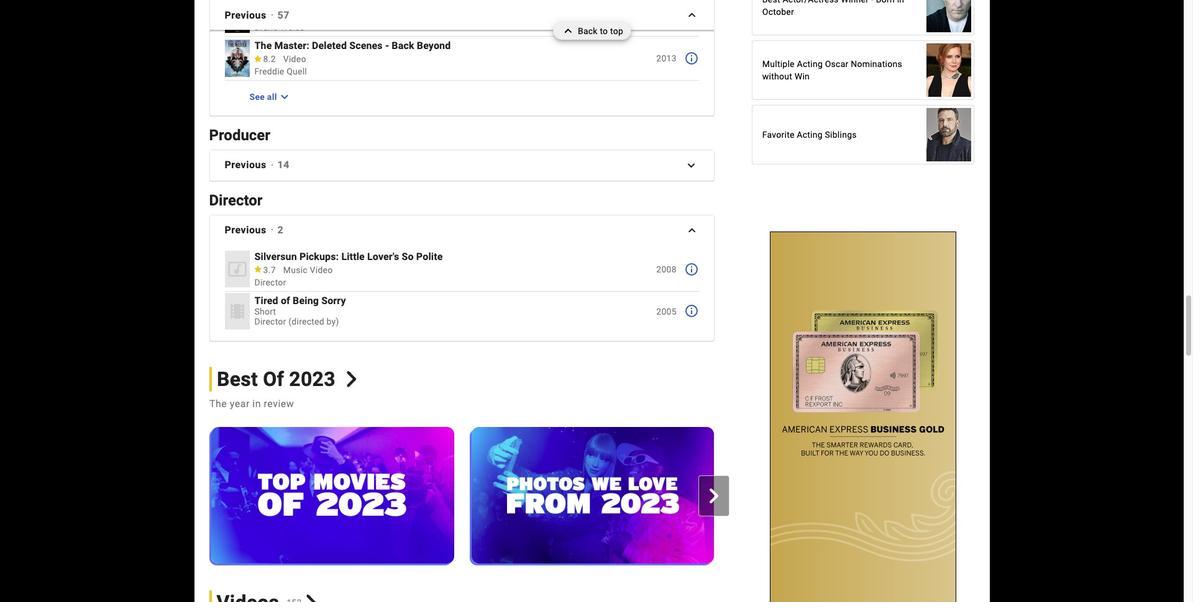 Task type: describe. For each thing, give the bounding box(es) containing it.
lover's
[[367, 251, 399, 263]]

tired of being sorry button
[[254, 295, 627, 307]]

favorite acting siblings
[[762, 130, 857, 140]]

chevron right image for the master: deleted scenes - back beyond
[[684, 8, 699, 23]]

siblings
[[825, 130, 857, 140]]

weiss
[[280, 22, 305, 32]]

by)
[[327, 317, 339, 327]]

freddie quell
[[254, 67, 307, 76]]

actor/actress
[[783, 0, 839, 5]]

joaquin phoenix, marion cotillard, and jeremy renner in the immigrant (2013) image
[[225, 0, 249, 33]]

multiple
[[762, 59, 795, 69]]

the master: deleted scenes - back beyond button
[[254, 40, 627, 52]]

2008
[[656, 265, 677, 275]]

short
[[254, 307, 276, 317]]

previous for 2
[[225, 224, 266, 236]]

top
[[610, 26, 623, 36]]

3 more image from the top
[[684, 304, 699, 319]]

more image for silversun pickups: little lover's so polite
[[684, 262, 699, 277]]

acting for oscar
[[797, 59, 823, 69]]

3.7
[[263, 265, 276, 275]]

expand more image
[[277, 89, 292, 104]]

win
[[795, 72, 810, 82]]

0 horizontal spatial video
[[283, 54, 306, 64]]

amy adams image
[[927, 37, 971, 103]]

in
[[897, 0, 904, 5]]

of
[[281, 295, 290, 307]]

scenes
[[349, 40, 383, 52]]

best actor/actress winner - born in october
[[762, 0, 904, 17]]

more image
[[684, 7, 699, 22]]

ben affleck image
[[927, 102, 971, 168]]

2005
[[656, 307, 677, 317]]

favorite
[[762, 130, 794, 140]]

oscar
[[825, 59, 848, 69]]

quell
[[287, 67, 307, 76]]

the master: deleted scenes - back beyond
[[254, 40, 451, 52]]

tired of being sorry short director (directed by)
[[254, 295, 346, 327]]

see all
[[249, 92, 277, 102]]

multiple acting oscar nominations without win link
[[752, 37, 974, 103]]

silversun pickups: little lover's so polite button
[[254, 251, 627, 263]]

back to top button
[[553, 22, 631, 40]]

expand less image
[[560, 22, 578, 40]]

director inside tired of being sorry short director (directed by)
[[254, 317, 286, 327]]

1 vertical spatial director
[[254, 278, 286, 287]]

being
[[293, 295, 319, 307]]

1 vertical spatial back
[[392, 40, 414, 52]]

chevron right image
[[684, 158, 699, 173]]



Task type: locate. For each thing, give the bounding box(es) containing it.
star inline image for silversun
[[253, 266, 262, 273]]

bruno
[[254, 22, 278, 32]]

- left born on the top right
[[871, 0, 874, 5]]

acting left siblings
[[797, 130, 823, 140]]

0 vertical spatial previous
[[225, 9, 266, 21]]

more image
[[684, 51, 699, 66], [684, 262, 699, 277], [684, 304, 699, 319]]

2 star inline image from the top
[[253, 55, 262, 62]]

silversun
[[254, 251, 297, 263]]

0 vertical spatial acting
[[797, 59, 823, 69]]

see
[[249, 92, 265, 102]]

1 star inline image from the top
[[253, 11, 262, 18]]

0 vertical spatial director
[[209, 192, 263, 209]]

2 previous from the top
[[225, 159, 266, 171]]

0 vertical spatial star inline image
[[253, 11, 262, 18]]

0 vertical spatial chevron right image
[[684, 8, 699, 23]]

3 star inline image from the top
[[253, 266, 262, 273]]

little
[[341, 251, 365, 263]]

0 vertical spatial back
[[578, 26, 598, 36]]

more image right 2013
[[684, 51, 699, 66]]

3 previous from the top
[[225, 224, 266, 236]]

producer
[[209, 127, 270, 144]]

master:
[[274, 40, 309, 52]]

philip seymour hoffman, joaquin phoenix, and amy adams in the master: deleted scenes - back beyond (2013) image
[[225, 40, 249, 77]]

1 vertical spatial -
[[385, 40, 389, 52]]

best
[[762, 0, 780, 5]]

to
[[600, 26, 608, 36]]

0 horizontal spatial -
[[385, 40, 389, 52]]

acting inside multiple acting oscar nominations without win
[[797, 59, 823, 69]]

multiple acting oscar nominations without win
[[762, 59, 902, 82]]

1 vertical spatial acting
[[797, 130, 823, 140]]

2 chevron right image from the top
[[684, 223, 699, 238]]

more image for the master: deleted scenes - back beyond
[[684, 51, 699, 66]]

acting up win
[[797, 59, 823, 69]]

october
[[762, 7, 794, 17]]

2 more image from the top
[[684, 262, 699, 277]]

all
[[267, 92, 277, 102]]

silversun pickups: little lover's so polite
[[254, 251, 443, 263]]

pickups:
[[299, 251, 339, 263]]

polite
[[416, 251, 443, 263]]

deleted
[[312, 40, 347, 52]]

music
[[283, 265, 308, 275]]

previous for 14
[[225, 159, 266, 171]]

0 vertical spatial more image
[[684, 51, 699, 66]]

57
[[278, 9, 290, 21]]

bruno weiss
[[254, 22, 305, 32]]

1 horizontal spatial video
[[310, 265, 333, 275]]

14
[[278, 159, 290, 171]]

0 horizontal spatial back
[[392, 40, 414, 52]]

favorite acting siblings link
[[752, 102, 974, 168]]

1 horizontal spatial back
[[578, 26, 598, 36]]

1 vertical spatial star inline image
[[253, 55, 262, 62]]

winner
[[841, 0, 869, 5]]

born
[[876, 0, 895, 5]]

back to top
[[578, 26, 623, 36]]

music video
[[283, 265, 333, 275]]

2 vertical spatial previous
[[225, 224, 266, 236]]

2 vertical spatial star inline image
[[253, 266, 262, 273]]

acting
[[797, 59, 823, 69], [797, 130, 823, 140]]

- right scenes
[[385, 40, 389, 52]]

2 vertical spatial director
[[254, 317, 286, 327]]

director
[[209, 192, 263, 209], [254, 278, 286, 287], [254, 317, 286, 327]]

back inside button
[[578, 26, 598, 36]]

6.6
[[263, 10, 276, 20]]

video up quell
[[283, 54, 306, 64]]

previous
[[225, 9, 266, 21], [225, 159, 266, 171], [225, 224, 266, 236]]

the
[[254, 40, 272, 52]]

star inline image left 8.2 on the left top
[[253, 55, 262, 62]]

1 vertical spatial video
[[310, 265, 333, 275]]

chevron right image
[[684, 8, 699, 23], [684, 223, 699, 238]]

previous up bruno
[[225, 9, 266, 21]]

previous down producer
[[225, 159, 266, 171]]

star inline image for the
[[253, 55, 262, 62]]

1 previous from the top
[[225, 9, 266, 21]]

more image right 2008
[[684, 262, 699, 277]]

2 vertical spatial more image
[[684, 304, 699, 319]]

see all button
[[240, 86, 298, 108]]

back left beyond
[[392, 40, 414, 52]]

1 horizontal spatial -
[[871, 0, 874, 5]]

beyond
[[417, 40, 451, 52]]

1 chevron right image from the top
[[684, 8, 699, 23]]

0 vertical spatial -
[[871, 0, 874, 5]]

chevron right image for tired of being sorry
[[684, 223, 699, 238]]

acting for siblings
[[797, 130, 823, 140]]

video down pickups:
[[310, 265, 333, 275]]

star inline image left 6.6
[[253, 11, 262, 18]]

best actor/actress winner - born in october link
[[752, 0, 974, 39]]

0 vertical spatial video
[[283, 54, 306, 64]]

2 acting from the top
[[797, 130, 823, 140]]

chevron right inline image
[[303, 595, 319, 603]]

nominations
[[851, 59, 902, 69]]

2013
[[656, 54, 677, 64]]

without
[[762, 72, 792, 82]]

freddie
[[254, 67, 284, 76]]

joaquin phoenix image
[[927, 0, 971, 39]]

back left to
[[578, 26, 598, 36]]

back
[[578, 26, 598, 36], [392, 40, 414, 52]]

2
[[278, 224, 284, 236]]

previous for 57
[[225, 9, 266, 21]]

so
[[402, 251, 414, 263]]

1 vertical spatial chevron right image
[[684, 223, 699, 238]]

1 more image from the top
[[684, 51, 699, 66]]

- inside best actor/actress winner - born in october
[[871, 0, 874, 5]]

sorry
[[321, 295, 346, 307]]

more image right 2005
[[684, 304, 699, 319]]

tired
[[254, 295, 278, 307]]

(directed
[[288, 317, 324, 327]]

-
[[871, 0, 874, 5], [385, 40, 389, 52]]

video
[[283, 54, 306, 64], [310, 265, 333, 275]]

star inline image
[[253, 11, 262, 18], [253, 55, 262, 62], [253, 266, 262, 273]]

1 acting from the top
[[797, 59, 823, 69]]

previous left 2
[[225, 224, 266, 236]]

star inline image left 3.7
[[253, 266, 262, 273]]

1 vertical spatial previous
[[225, 159, 266, 171]]

8.2
[[263, 54, 276, 64]]

1 vertical spatial more image
[[684, 262, 699, 277]]



Task type: vqa. For each thing, say whether or not it's contained in the screenshot.
Ben Affleck 'image'
yes



